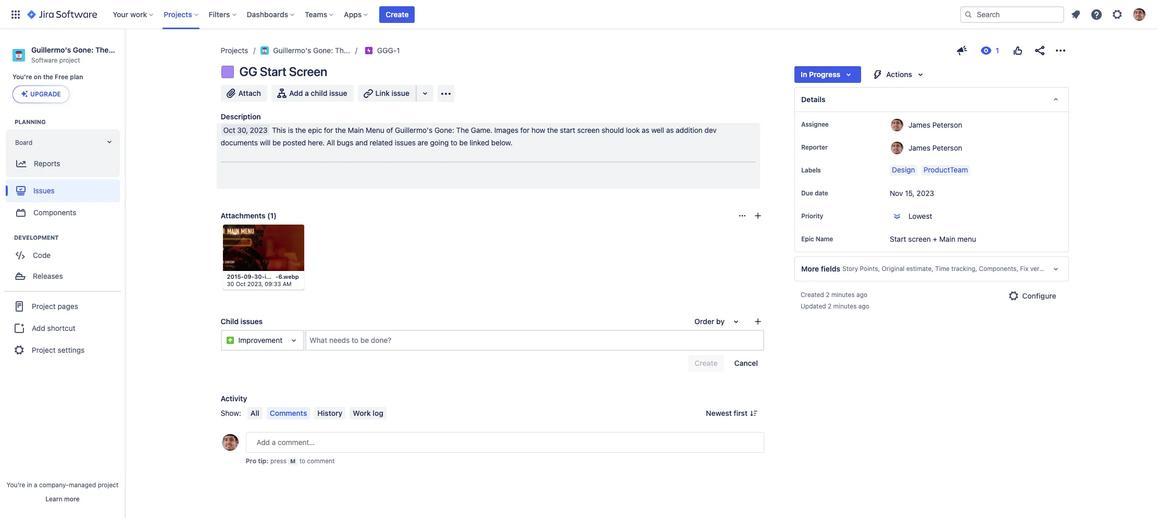 Task type: vqa. For each thing, say whether or not it's contained in the screenshot.
Add a child issue "button"
yes



Task type: locate. For each thing, give the bounding box(es) containing it.
dev
[[705, 126, 717, 134]]

edit color, purple selected image
[[221, 66, 234, 78]]

banner
[[0, 0, 1159, 29]]

2 right updated
[[828, 302, 832, 310]]

0 horizontal spatial for
[[324, 126, 333, 134]]

0 vertical spatial add
[[289, 89, 303, 97]]

lowest
[[909, 212, 933, 220]]

pro
[[246, 457, 256, 465]]

project up add shortcut
[[32, 302, 56, 311]]

1 vertical spatial project
[[98, 481, 119, 489]]

press
[[270, 457, 287, 465]]

you're left in
[[7, 481, 25, 489]]

plan
[[70, 73, 83, 81]]

0 vertical spatial the
[[95, 45, 109, 54]]

issues
[[33, 186, 55, 195]]

planning
[[15, 118, 46, 125]]

james down details element
[[909, 120, 931, 129]]

project
[[32, 302, 56, 311], [32, 346, 56, 354]]

1 horizontal spatial guillermo's
[[273, 46, 311, 55]]

issues up improvement
[[241, 317, 263, 326]]

time
[[936, 265, 950, 273]]

1 horizontal spatial issues
[[395, 138, 416, 147]]

peterson down details element
[[933, 120, 963, 129]]

project for company-
[[98, 481, 119, 489]]

attach button
[[221, 85, 267, 102]]

0 horizontal spatial screen
[[577, 126, 600, 134]]

1 vertical spatial start
[[890, 235, 907, 243]]

tip:
[[258, 457, 269, 465]]

add for add a child issue
[[289, 89, 303, 97]]

to right going
[[451, 138, 458, 147]]

1 horizontal spatial for
[[521, 126, 530, 134]]

more fields story points, original estimate, time tracking, components, fix versions
[[802, 264, 1055, 273]]

0 vertical spatial peterson
[[933, 120, 963, 129]]

james up 'design'
[[909, 143, 931, 152]]

project up plan
[[59, 56, 80, 64]]

projects link
[[221, 44, 248, 57]]

jira software image
[[27, 8, 97, 21], [27, 8, 97, 21]]

releases link
[[5, 266, 120, 287]]

game
[[110, 45, 131, 54]]

peterson up productteam
[[933, 143, 963, 152]]

1 vertical spatial 2023
[[917, 189, 935, 198]]

add left child
[[289, 89, 303, 97]]

project right managed
[[98, 481, 119, 489]]

versions
[[1031, 265, 1055, 273]]

the inside this is the epic for the main menu of guillermo's gone: the game. images for how the start screen should look as well as addition dev documents will be posted here. all bugs and related issues are going to be linked below.
[[456, 126, 469, 134]]

settings
[[58, 346, 85, 354]]

1 vertical spatial peterson
[[933, 143, 963, 152]]

1 vertical spatial to
[[300, 457, 305, 465]]

the inside guillermo's gone: the game software project
[[95, 45, 109, 54]]

projects up the edit color, purple selected "image"
[[221, 46, 248, 55]]

0 vertical spatial you're
[[13, 73, 32, 81]]

0 horizontal spatial guillermo's
[[31, 45, 71, 54]]

a left child
[[305, 89, 309, 97]]

None text field
[[226, 335, 228, 346]]

gone: inside this is the epic for the main menu of guillermo's gone: the game. images for how the start screen should look as well as addition dev documents will be posted here. all bugs and related issues are going to be linked below.
[[435, 126, 454, 134]]

project down add shortcut
[[32, 346, 56, 354]]

1 horizontal spatial a
[[305, 89, 309, 97]]

actions image
[[1055, 44, 1067, 57]]

gg
[[239, 64, 257, 79]]

start
[[560, 126, 576, 134]]

link web pages and more image
[[419, 87, 432, 100]]

more
[[64, 495, 80, 503]]

guillermo's up software at top left
[[31, 45, 71, 54]]

1 horizontal spatial project
[[98, 481, 119, 489]]

james peterson down details element
[[909, 120, 963, 129]]

details
[[802, 95, 826, 104]]

issues left the are
[[395, 138, 416, 147]]

below.
[[491, 138, 513, 147]]

0 horizontal spatial as
[[642, 126, 650, 134]]

2 james peterson from the top
[[909, 143, 963, 152]]

be right 'will'
[[273, 138, 281, 147]]

delete image
[[287, 229, 299, 242]]

projects right work
[[164, 10, 192, 19]]

1 vertical spatial add
[[32, 324, 45, 332]]

1 horizontal spatial projects
[[221, 46, 248, 55]]

1 vertical spatial all
[[251, 409, 259, 417]]

link
[[376, 89, 390, 97]]

for right epic on the left top
[[324, 126, 333, 134]]

create
[[386, 10, 409, 19]]

story
[[843, 265, 859, 273]]

by
[[717, 317, 725, 326]]

main right + on the right
[[940, 235, 956, 243]]

1 vertical spatial a
[[34, 481, 37, 489]]

0 horizontal spatial projects
[[164, 10, 192, 19]]

gone: left th...
[[313, 46, 333, 55]]

add
[[289, 89, 303, 97], [32, 324, 45, 332]]

1 vertical spatial the
[[456, 126, 469, 134]]

the right how
[[547, 126, 558, 134]]

0 vertical spatial start
[[260, 64, 287, 79]]

gone: up going
[[435, 126, 454, 134]]

give feedback image
[[956, 44, 969, 57]]

all right show:
[[251, 409, 259, 417]]

2 horizontal spatial gone:
[[435, 126, 454, 134]]

1 vertical spatial main
[[940, 235, 956, 243]]

projects for "projects" link
[[221, 46, 248, 55]]

james peterson up productteam
[[909, 143, 963, 152]]

all left bugs
[[327, 138, 335, 147]]

project pages
[[32, 302, 78, 311]]

0 horizontal spatial all
[[251, 409, 259, 417]]

share image
[[1034, 44, 1046, 57]]

1 horizontal spatial all
[[327, 138, 335, 147]]

configure
[[1023, 291, 1057, 300]]

gone: inside "link"
[[313, 46, 333, 55]]

development group
[[5, 234, 125, 290]]

0 vertical spatial all
[[327, 138, 335, 147]]

project inside guillermo's gone: the game software project
[[59, 56, 80, 64]]

the left game.
[[456, 126, 469, 134]]

screen inside this is the epic for the main menu of guillermo's gone: the game. images for how the start screen should look as well as addition dev documents will be posted here. all bugs and related issues are going to be linked below.
[[577, 126, 600, 134]]

teams button
[[302, 6, 338, 23]]

estimate,
[[907, 265, 934, 273]]

notifications image
[[1070, 8, 1083, 21]]

start down guillermo's gone: the game image
[[260, 64, 287, 79]]

documents
[[221, 138, 258, 147]]

menu bar
[[245, 407, 389, 420]]

create button
[[380, 6, 415, 23]]

add a child issue button
[[272, 85, 354, 102]]

newest first image
[[750, 409, 758, 417]]

0 vertical spatial james peterson
[[909, 120, 963, 129]]

guillermo's up the are
[[395, 126, 433, 134]]

board button
[[8, 132, 118, 152]]

project for game
[[59, 56, 80, 64]]

2 james from the top
[[909, 143, 931, 152]]

0 horizontal spatial the
[[95, 45, 109, 54]]

0 horizontal spatial 2023
[[250, 126, 268, 134]]

fix
[[1021, 265, 1029, 273]]

1 horizontal spatial issue
[[392, 89, 410, 97]]

1 vertical spatial project
[[32, 346, 56, 354]]

apps button
[[341, 6, 372, 23]]

as
[[642, 126, 650, 134], [666, 126, 674, 134]]

1 vertical spatial james
[[909, 143, 931, 152]]

screen
[[577, 126, 600, 134], [909, 235, 931, 243]]

issue
[[329, 89, 347, 97], [392, 89, 410, 97]]

peterson
[[933, 120, 963, 129], [933, 143, 963, 152]]

0 vertical spatial ago
[[857, 291, 868, 299]]

as right well
[[666, 126, 674, 134]]

1 horizontal spatial 2023
[[917, 189, 935, 198]]

0 vertical spatial a
[[305, 89, 309, 97]]

be
[[273, 138, 281, 147], [459, 138, 468, 147]]

1 horizontal spatial be
[[459, 138, 468, 147]]

minutes right updated
[[834, 302, 857, 310]]

0 vertical spatial screen
[[577, 126, 600, 134]]

0 vertical spatial project
[[59, 56, 80, 64]]

for left how
[[521, 126, 530, 134]]

start up original
[[890, 235, 907, 243]]

project settings
[[32, 346, 85, 354]]

epic
[[308, 126, 322, 134]]

add left 'shortcut'
[[32, 324, 45, 332]]

1 horizontal spatial to
[[451, 138, 458, 147]]

1 as from the left
[[642, 126, 650, 134]]

guillermo's inside guillermo's gone: the game software project
[[31, 45, 71, 54]]

0 horizontal spatial issue
[[329, 89, 347, 97]]

0 horizontal spatial main
[[348, 126, 364, 134]]

the up bugs
[[335, 126, 346, 134]]

pages
[[58, 302, 78, 311]]

guillermo's up gg start screen
[[273, 46, 311, 55]]

0 horizontal spatial add
[[32, 324, 45, 332]]

1 vertical spatial ago
[[859, 302, 870, 310]]

0 vertical spatial issues
[[395, 138, 416, 147]]

1 vertical spatial you're
[[7, 481, 25, 489]]

add inside 'button'
[[32, 324, 45, 332]]

gone: inside guillermo's gone: the game software project
[[73, 45, 94, 54]]

projects button
[[161, 6, 203, 23]]

1 horizontal spatial add
[[289, 89, 303, 97]]

going
[[430, 138, 449, 147]]

reports link
[[8, 152, 118, 175]]

linked
[[470, 138, 490, 147]]

the left game on the left top of page
[[95, 45, 109, 54]]

Add a comment… field
[[246, 432, 765, 453]]

0 horizontal spatial to
[[300, 457, 305, 465]]

0 vertical spatial to
[[451, 138, 458, 147]]

issue right link
[[392, 89, 410, 97]]

components,
[[979, 265, 1019, 273]]

0 horizontal spatial be
[[273, 138, 281, 147]]

1 issue from the left
[[329, 89, 347, 97]]

0 vertical spatial project
[[32, 302, 56, 311]]

2023 right 15,
[[917, 189, 935, 198]]

to right m at the left bottom of the page
[[300, 457, 305, 465]]

2
[[826, 291, 830, 299], [828, 302, 832, 310]]

0 horizontal spatial a
[[34, 481, 37, 489]]

projects inside popup button
[[164, 10, 192, 19]]

guillermo's inside "link"
[[273, 46, 311, 55]]

images
[[495, 126, 519, 134]]

the right on
[[43, 73, 53, 81]]

vote options: no one has voted for this issue yet. image
[[1012, 44, 1024, 57]]

projects
[[164, 10, 192, 19], [221, 46, 248, 55]]

be left 'linked'
[[459, 138, 468, 147]]

screen left + on the right
[[909, 235, 931, 243]]

0 horizontal spatial gone:
[[73, 45, 94, 54]]

as left well
[[642, 126, 650, 134]]

1 project from the top
[[32, 302, 56, 311]]

1 vertical spatial issues
[[241, 317, 263, 326]]

2 project from the top
[[32, 346, 56, 354]]

2023 up 'will'
[[250, 126, 268, 134]]

2023 for nov 15, 2023
[[917, 189, 935, 198]]

1 vertical spatial james peterson
[[909, 143, 963, 152]]

0 vertical spatial james
[[909, 120, 931, 129]]

gone: up plan
[[73, 45, 94, 54]]

to inside this is the epic for the main menu of guillermo's gone: the game. images for how the start screen should look as well as addition dev documents will be posted here. all bugs and related issues are going to be linked below.
[[451, 138, 458, 147]]

pro tip: press m to comment
[[246, 457, 335, 465]]

main up and
[[348, 126, 364, 134]]

2 for from the left
[[521, 126, 530, 134]]

a right in
[[34, 481, 37, 489]]

description
[[221, 112, 261, 121]]

ggg-1 link
[[377, 44, 400, 57]]

0 horizontal spatial project
[[59, 56, 80, 64]]

1 vertical spatial projects
[[221, 46, 248, 55]]

filters
[[209, 10, 230, 19]]

free
[[55, 73, 68, 81]]

settings image
[[1112, 8, 1124, 21]]

1 vertical spatial 2
[[828, 302, 832, 310]]

menu bar containing all
[[245, 407, 389, 420]]

1 horizontal spatial gone:
[[313, 46, 333, 55]]

guillermo's inside this is the epic for the main menu of guillermo's gone: the game. images for how the start screen should look as well as addition dev documents will be posted here. all bugs and related issues are going to be linked below.
[[395, 126, 433, 134]]

0 vertical spatial projects
[[164, 10, 192, 19]]

history
[[318, 409, 343, 417]]

configure link
[[1002, 288, 1063, 304]]

help image
[[1091, 8, 1103, 21]]

ggg-
[[377, 46, 397, 55]]

0 vertical spatial 2
[[826, 291, 830, 299]]

1 horizontal spatial as
[[666, 126, 674, 134]]

guillermo's for guillermo's gone: th...
[[273, 46, 311, 55]]

link issue button
[[358, 85, 417, 102]]

0 vertical spatial 2023
[[250, 126, 268, 134]]

2 horizontal spatial guillermo's
[[395, 126, 433, 134]]

managed
[[69, 481, 96, 489]]

guillermo's gone: the game software project
[[31, 45, 131, 64]]

screen
[[289, 64, 327, 79]]

search image
[[965, 10, 973, 19]]

attachments menu image
[[739, 212, 747, 220]]

1 vertical spatial screen
[[909, 235, 931, 243]]

1 horizontal spatial screen
[[909, 235, 931, 243]]

add inside button
[[289, 89, 303, 97]]

you're for you're on the free plan
[[13, 73, 32, 81]]

download image
[[269, 229, 282, 242]]

2023 for oct 30, 2023
[[250, 126, 268, 134]]

start
[[260, 64, 287, 79], [890, 235, 907, 243]]

2 right created
[[826, 291, 830, 299]]

minutes down story
[[832, 291, 855, 299]]

issue right child
[[329, 89, 347, 97]]

Child issues field
[[307, 331, 764, 350]]

issues link
[[6, 179, 120, 202]]

you're left on
[[13, 73, 32, 81]]

to
[[451, 138, 458, 147], [300, 457, 305, 465]]

created
[[801, 291, 824, 299]]

screen right start
[[577, 126, 600, 134]]

1 horizontal spatial the
[[456, 126, 469, 134]]

group
[[4, 291, 121, 365]]

0 horizontal spatial start
[[260, 64, 287, 79]]

learn more button
[[46, 495, 80, 503]]

0 vertical spatial main
[[348, 126, 364, 134]]

due
[[802, 189, 814, 197]]



Task type: describe. For each thing, give the bounding box(es) containing it.
guillermo's gone: th...
[[273, 46, 350, 55]]

+
[[933, 235, 938, 243]]

ggg-1
[[377, 46, 400, 55]]

create child image
[[754, 317, 762, 326]]

1 james peterson from the top
[[909, 120, 963, 129]]

project for project pages
[[32, 302, 56, 311]]

Search field
[[961, 6, 1065, 23]]

sidebar navigation image
[[114, 42, 137, 63]]

guillermo's gone: th... link
[[261, 44, 350, 57]]

more fields element
[[795, 256, 1069, 281]]

on
[[34, 73, 41, 81]]

components link
[[6, 202, 120, 223]]

profile image of james peterson image
[[222, 434, 238, 451]]

child issues
[[221, 317, 263, 326]]

0 horizontal spatial issues
[[241, 317, 263, 326]]

2 peterson from the top
[[933, 143, 963, 152]]

in progress button
[[795, 66, 862, 83]]

30,
[[237, 126, 248, 134]]

comments
[[270, 409, 307, 417]]

history button
[[315, 407, 346, 420]]

epic image
[[365, 46, 373, 55]]

projects for projects popup button
[[164, 10, 192, 19]]

actions
[[887, 70, 913, 79]]

show:
[[221, 409, 241, 417]]

epic
[[802, 235, 814, 243]]

add attachment image
[[754, 212, 762, 220]]

attachments
[[221, 211, 266, 220]]

banner containing your work
[[0, 0, 1159, 29]]

the right "is"
[[295, 126, 306, 134]]

main inside this is the epic for the main menu of guillermo's gone: the game. images for how the start screen should look as well as addition dev documents will be posted here. all bugs and related issues are going to be linked below.
[[348, 126, 364, 134]]

1 james from the top
[[909, 120, 931, 129]]

project for project settings
[[32, 346, 56, 354]]

open image
[[288, 334, 300, 347]]

add app image
[[440, 87, 452, 100]]

this is the epic for the main menu of guillermo's gone: the game. images for how the start screen should look as well as addition dev documents will be posted here. all bugs and related issues are going to be linked below.
[[221, 126, 719, 147]]

tracking,
[[952, 265, 978, 273]]

improvement image
[[226, 336, 234, 344]]

2 as from the left
[[666, 126, 674, 134]]

date
[[815, 189, 829, 197]]

menu
[[958, 235, 977, 243]]

group containing project pages
[[4, 291, 121, 365]]

15,
[[905, 189, 915, 198]]

cancel
[[735, 359, 758, 367]]

attach
[[238, 89, 261, 97]]

due date
[[802, 189, 829, 197]]

all inside this is the epic for the main menu of guillermo's gone: the game. images for how the start screen should look as well as addition dev documents will be posted here. all bugs and related issues are going to be linked below.
[[327, 138, 335, 147]]

1 horizontal spatial main
[[940, 235, 956, 243]]

2 issue from the left
[[392, 89, 410, 97]]

comment
[[307, 457, 335, 465]]

child
[[311, 89, 328, 97]]

your work
[[113, 10, 147, 19]]

of
[[386, 126, 393, 134]]

upgrade
[[30, 90, 61, 98]]

link issue
[[376, 89, 410, 97]]

learn more
[[46, 495, 80, 503]]

addition
[[676, 126, 703, 134]]

guillermo's for guillermo's gone: the game software project
[[31, 45, 71, 54]]

here.
[[308, 138, 325, 147]]

code
[[33, 251, 51, 260]]

bugs
[[337, 138, 354, 147]]

first
[[734, 409, 748, 417]]

design link
[[890, 165, 918, 176]]

reports
[[34, 159, 60, 168]]

0 vertical spatial minutes
[[832, 291, 855, 299]]

primary element
[[6, 0, 961, 29]]

menu
[[366, 126, 385, 134]]

dashboards
[[247, 10, 288, 19]]

company-
[[39, 481, 69, 489]]

productteam link
[[922, 165, 971, 176]]

all button
[[248, 407, 263, 420]]

improvement
[[238, 336, 283, 344]]

cancel button
[[728, 355, 765, 372]]

board
[[15, 139, 33, 147]]

newest first button
[[700, 407, 765, 420]]

1 vertical spatial minutes
[[834, 302, 857, 310]]

a inside button
[[305, 89, 309, 97]]

look
[[626, 126, 640, 134]]

development image
[[2, 232, 14, 244]]

order
[[695, 317, 715, 326]]

created 2 minutes ago updated 2 minutes ago
[[801, 291, 870, 310]]

more
[[802, 264, 819, 273]]

productteam
[[924, 165, 968, 174]]

updated
[[801, 302, 826, 310]]

order by
[[695, 317, 725, 326]]

filters button
[[206, 6, 241, 23]]

work
[[353, 409, 371, 417]]

you're on the free plan
[[13, 73, 83, 81]]

original
[[882, 265, 905, 273]]

project pages link
[[4, 295, 121, 318]]

nov
[[890, 189, 903, 198]]

add shortcut
[[32, 324, 75, 332]]

your profile and settings image
[[1134, 8, 1146, 21]]

name
[[816, 235, 834, 243]]

code link
[[5, 245, 120, 266]]

priority
[[802, 212, 824, 220]]

epic name
[[802, 235, 834, 243]]

add for add shortcut
[[32, 324, 45, 332]]

gone: for th...
[[313, 46, 333, 55]]

details element
[[795, 87, 1069, 112]]

assignee
[[802, 120, 829, 128]]

m
[[290, 458, 296, 464]]

planning image
[[2, 116, 15, 128]]

1 be from the left
[[273, 138, 281, 147]]

design
[[892, 165, 916, 174]]

reporter pin to top. only you can see pinned fields. image
[[830, 143, 839, 152]]

child
[[221, 317, 239, 326]]

1 peterson from the top
[[933, 120, 963, 129]]

guillermo's gone: the game image
[[261, 46, 269, 55]]

1 for from the left
[[324, 126, 333, 134]]

1 horizontal spatial start
[[890, 235, 907, 243]]

all inside button
[[251, 409, 259, 417]]

oct 30, 2023
[[223, 126, 268, 134]]

your
[[113, 10, 128, 19]]

gone: for the
[[73, 45, 94, 54]]

copy link to issue image
[[398, 46, 406, 54]]

th...
[[335, 46, 350, 55]]

planning group
[[6, 118, 125, 226]]

dashboards button
[[244, 6, 299, 23]]

2 be from the left
[[459, 138, 468, 147]]

comments button
[[267, 407, 310, 420]]

you're for you're in a company-managed project
[[7, 481, 25, 489]]

issues inside this is the epic for the main menu of guillermo's gone: the game. images for how the start screen should look as well as addition dev documents will be posted here. all bugs and related issues are going to be linked below.
[[395, 138, 416, 147]]

attachments (1)
[[221, 211, 277, 220]]

related
[[370, 138, 393, 147]]

apps
[[344, 10, 362, 19]]

appswitcher icon image
[[9, 8, 22, 21]]

in
[[27, 481, 32, 489]]



